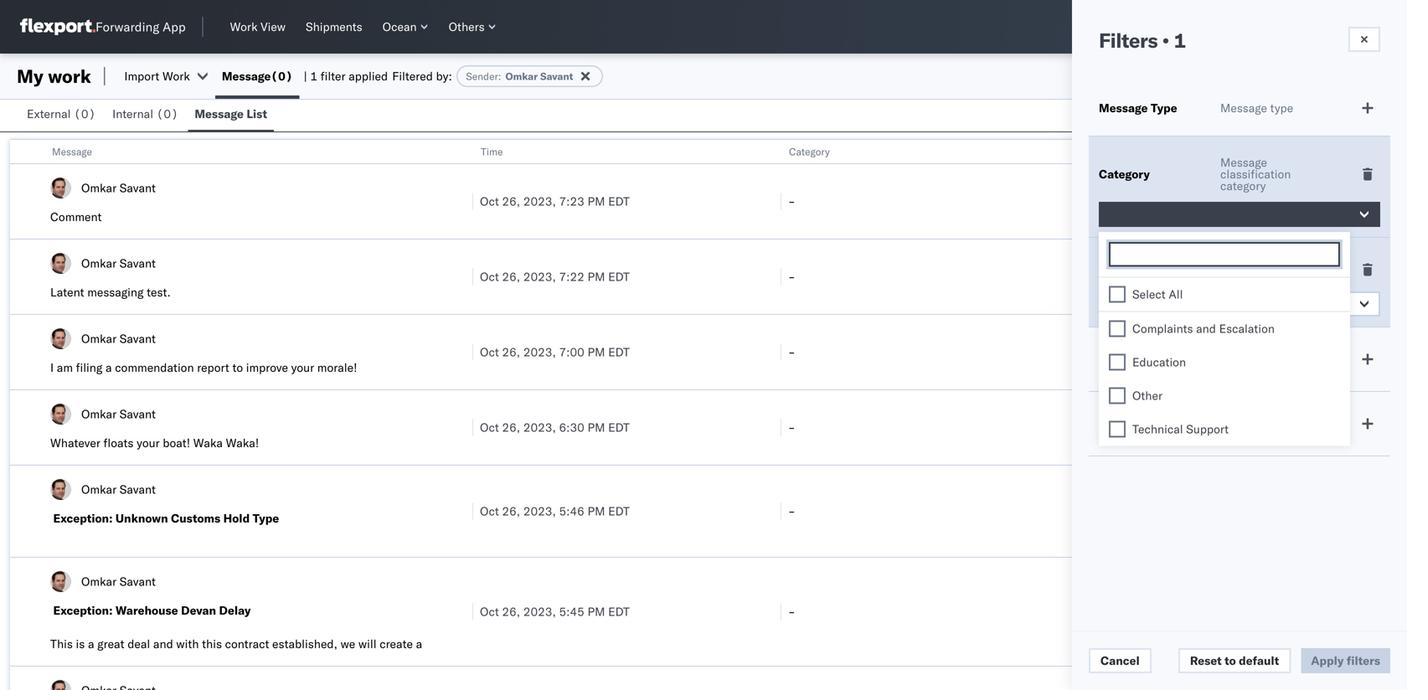Task type: describe. For each thing, give the bounding box(es) containing it.
oct 26, 2023, 7:23 pm edt
[[480, 194, 630, 209]]

with
[[176, 637, 199, 652]]

- for oct 26, 2023, 5:46 pm edt
[[789, 504, 796, 519]]

item/shipment
[[1160, 145, 1228, 158]]

to inside button
[[1225, 654, 1237, 668]]

great
[[97, 637, 124, 652]]

filing
[[76, 360, 103, 375]]

complaints and escalation
[[1133, 321, 1275, 336]]

and inside this is a great deal and with this contract established, we will create a lucrative partnership.
[[153, 637, 173, 652]]

pm for 5:46
[[588, 504, 605, 519]]

2023, for 7:22
[[524, 269, 556, 284]]

will
[[359, 637, 377, 652]]

this is a great deal and with this contract established, we will create a lucrative partnership.
[[50, 637, 422, 668]]

edt for oct 26, 2023, 6:30 pm edt
[[608, 420, 630, 435]]

pm for 7:00
[[588, 345, 605, 360]]

oct 26, 2023, 5:45 pm edt
[[480, 605, 630, 619]]

sender for sender : omkar savant
[[466, 70, 498, 83]]

flex- 1366815
[[1097, 420, 1183, 435]]

warehouse
[[116, 603, 178, 618]]

7:23
[[559, 194, 585, 209]]

internal (0) button
[[106, 99, 188, 132]]

0 vertical spatial 1
[[1174, 28, 1187, 53]]

reset
[[1191, 654, 1222, 668]]

ocean
[[383, 19, 417, 34]]

test.
[[147, 285, 171, 300]]

oct for oct 26, 2023, 7:22 pm edt
[[480, 269, 499, 284]]

others
[[449, 19, 485, 34]]

escalation
[[1220, 321, 1275, 336]]

message (0)
[[222, 69, 293, 83]]

7:00
[[559, 345, 585, 360]]

oct for oct 26, 2023, 5:46 pm edt
[[480, 504, 499, 519]]

| 1 filter applied filtered by:
[[304, 69, 452, 83]]

flex- for oct 26, 2023, 6:30 pm edt
[[1097, 420, 1132, 435]]

sent
[[1286, 256, 1309, 271]]

date
[[1221, 422, 1245, 437]]

messaging
[[87, 285, 144, 300]]

1 vertical spatial your
[[137, 436, 160, 450]]

pm for 6:30
[[588, 420, 605, 435]]

this
[[50, 637, 73, 652]]

savant for oct 26, 2023, 5:45 pm edt
[[120, 574, 156, 589]]

view
[[261, 19, 286, 34]]

message for message
[[52, 145, 92, 158]]

26, for oct 26, 2023, 7:00 pm edt
[[502, 345, 521, 360]]

savant for oct 26, 2023, 6:30 pm edt
[[120, 407, 156, 422]]

pm for 5:45
[[588, 605, 605, 619]]

work for related
[[1135, 145, 1157, 158]]

work view
[[230, 19, 286, 34]]

this
[[202, 637, 222, 652]]

- for oct 26, 2023, 7:23 pm edt
[[789, 194, 796, 209]]

import work button
[[124, 69, 190, 83]]

exception: unknown customs hold type
[[53, 511, 279, 526]]

time
[[481, 145, 503, 158]]

savant for oct 26, 2023, 7:22 pm edt
[[120, 256, 156, 271]]

5:46
[[559, 504, 585, 519]]

flex- 458574 for oct 26, 2023, 7:22 pm edt
[[1097, 269, 1176, 284]]

created
[[1271, 411, 1311, 425]]

0 horizontal spatial a
[[88, 637, 94, 652]]

my work
[[17, 65, 91, 88]]

2023, for 7:00
[[524, 345, 556, 360]]

- for oct 26, 2023, 7:00 pm edt
[[789, 345, 796, 360]]

shipments
[[306, 19, 363, 34]]

oct 26, 2023, 5:46 pm edt
[[480, 504, 630, 519]]

omkar savant for oct 26, 2023, 7:00 pm edt
[[81, 331, 156, 346]]

the
[[1221, 268, 1238, 283]]

- for oct 26, 2023, 5:45 pm edt
[[789, 605, 796, 619]]

message created date
[[1221, 411, 1311, 437]]

work view link
[[223, 16, 292, 38]]

whatever floats your boat! waka waka!
[[50, 436, 259, 450]]

2023, for 6:30
[[524, 420, 556, 435]]

oct for oct 26, 2023, 7:23 pm edt
[[480, 194, 499, 209]]

work for my
[[48, 65, 91, 88]]

ocean button
[[376, 16, 435, 38]]

1 horizontal spatial category
[[1099, 167, 1150, 181]]

omkar for oct 26, 2023, 7:23 pm edt
[[81, 181, 117, 195]]

message list
[[195, 106, 267, 121]]

0 vertical spatial category
[[789, 145, 830, 158]]

edt for oct 26, 2023, 5:45 pm edt
[[608, 605, 630, 619]]

26, for oct 26, 2023, 5:45 pm edt
[[502, 605, 521, 619]]

omkar savant for oct 26, 2023, 5:45 pm edt
[[81, 574, 156, 589]]

omkar savant button
[[1099, 292, 1381, 317]]

omkar savant for oct 26, 2023, 6:30 pm edt
[[81, 407, 156, 422]]

support
[[1187, 422, 1229, 437]]

omkar for oct 26, 2023, 7:00 pm edt
[[81, 331, 117, 346]]

select
[[1133, 287, 1166, 302]]

0 vertical spatial your
[[291, 360, 314, 375]]

forwarding app link
[[20, 18, 186, 35]]

flex- for oct 26, 2023, 7:22 pm edt
[[1097, 269, 1132, 284]]

other
[[1133, 388, 1163, 403]]

message for message type
[[1099, 101, 1149, 115]]

filters • 1
[[1099, 28, 1187, 53]]

message type
[[1099, 101, 1178, 115]]

oct 26, 2023, 7:22 pm edt
[[480, 269, 630, 284]]

cancel button
[[1089, 649, 1152, 674]]

filters
[[1099, 28, 1158, 53]]

flex- for oct 26, 2023, 7:23 pm edt
[[1097, 194, 1132, 209]]

exception: for exception: unknown customs hold type
[[53, 511, 113, 526]]

flex- 458574 for oct 26, 2023, 7:23 pm edt
[[1097, 194, 1176, 209]]

external (0)
[[27, 106, 96, 121]]

complaints
[[1133, 321, 1194, 336]]

reset to default
[[1191, 654, 1280, 668]]

savant for oct 26, 2023, 7:23 pm edt
[[120, 181, 156, 195]]

reset to default button
[[1179, 649, 1292, 674]]

26, for oct 26, 2023, 6:30 pm edt
[[502, 420, 521, 435]]

floats
[[103, 436, 134, 450]]

(0) for external (0)
[[74, 106, 96, 121]]

internal (0)
[[112, 106, 178, 121]]

established,
[[272, 637, 338, 652]]

oct 26, 2023, 6:30 pm edt
[[480, 420, 630, 435]]

savant inside button
[[1158, 297, 1197, 311]]

improve
[[246, 360, 288, 375]]

message
[[1241, 268, 1288, 283]]

message for message list
[[195, 106, 244, 121]]

1 horizontal spatial a
[[106, 360, 112, 375]]

exception: warehouse devan delay
[[53, 603, 251, 618]]

458574 for oct 26, 2023, 7:23 pm edt
[[1132, 194, 1176, 209]]

flex- 1854269
[[1097, 345, 1183, 360]]

morale!
[[317, 360, 357, 375]]



Task type: vqa. For each thing, say whether or not it's contained in the screenshot.
EDT for Oct 26, 2023, 7:00 PM EDT
yes



Task type: locate. For each thing, give the bounding box(es) containing it.
1 vertical spatial and
[[153, 637, 173, 652]]

26, left "5:45"
[[502, 605, 521, 619]]

26, for oct 26, 2023, 5:46 pm edt
[[502, 504, 521, 519]]

1 vertical spatial work
[[1135, 145, 1157, 158]]

to right reset
[[1225, 654, 1237, 668]]

0 vertical spatial and
[[1197, 321, 1217, 336]]

4 - from the top
[[789, 420, 796, 435]]

0 vertical spatial exception:
[[53, 511, 113, 526]]

is
[[76, 637, 85, 652]]

omkar down floats
[[81, 482, 117, 497]]

and left escalation
[[1197, 321, 1217, 336]]

edt right 6:30
[[608, 420, 630, 435]]

2 pm from the top
[[588, 269, 605, 284]]

2023, left 5:46
[[524, 504, 556, 519]]

1 horizontal spatial work
[[230, 19, 258, 34]]

omkar savant up warehouse in the bottom of the page
[[81, 574, 156, 589]]

message left type
[[1221, 101, 1268, 115]]

0 horizontal spatial your
[[137, 436, 160, 450]]

my
[[17, 65, 43, 88]]

1
[[1174, 28, 1187, 53], [310, 69, 318, 83]]

26, left 7:22
[[502, 269, 521, 284]]

2 horizontal spatial (0)
[[271, 69, 293, 83]]

commendation
[[115, 360, 194, 375]]

7:22
[[559, 269, 585, 284]]

technical
[[1133, 422, 1184, 437]]

5:45
[[559, 605, 585, 619]]

0 vertical spatial work
[[230, 19, 258, 34]]

3 flex- from the top
[[1097, 345, 1132, 360]]

26, down time
[[502, 194, 521, 209]]

cancel
[[1101, 654, 1140, 668]]

2 flex- from the top
[[1097, 269, 1132, 284]]

sender for sender
[[1099, 262, 1139, 277]]

related work item/shipment
[[1098, 145, 1228, 158]]

message for message (0)
[[222, 69, 271, 83]]

5 26, from the top
[[502, 504, 521, 519]]

omkar right the ':'
[[506, 70, 538, 83]]

flexport. image
[[20, 18, 96, 35]]

exception: for exception: warehouse devan delay
[[53, 603, 113, 618]]

1 horizontal spatial type
[[1151, 101, 1178, 115]]

458574 up select
[[1132, 269, 1176, 284]]

0 vertical spatial sender
[[466, 70, 498, 83]]

select all
[[1133, 287, 1184, 302]]

1 horizontal spatial your
[[291, 360, 314, 375]]

4 2023, from the top
[[524, 420, 556, 435]]

26, left 5:46
[[502, 504, 521, 519]]

oct left 5:46
[[480, 504, 499, 519]]

category
[[789, 145, 830, 158], [1099, 167, 1150, 181]]

- for oct 26, 2023, 6:30 pm edt
[[789, 420, 796, 435]]

omkar up floats
[[81, 407, 117, 422]]

(0) right internal
[[156, 106, 178, 121]]

flex- 458574
[[1097, 194, 1176, 209], [1097, 269, 1176, 284]]

- for oct 26, 2023, 7:22 pm edt
[[789, 269, 796, 284]]

458574
[[1132, 194, 1176, 209], [1132, 269, 1176, 284]]

omkar savant up comment
[[81, 181, 156, 195]]

customs
[[171, 511, 221, 526]]

2 resize handle column header from the left
[[761, 140, 781, 691]]

2023, for 5:45
[[524, 605, 556, 619]]

message list button
[[188, 99, 274, 132]]

edt right "5:45"
[[608, 605, 630, 619]]

1 horizontal spatial and
[[1197, 321, 1217, 336]]

message for message type
[[1221, 101, 1268, 115]]

pm for 7:23
[[588, 194, 605, 209]]

import work
[[124, 69, 190, 83]]

2023,
[[524, 194, 556, 209], [524, 269, 556, 284], [524, 345, 556, 360], [524, 420, 556, 435], [524, 504, 556, 519], [524, 605, 556, 619]]

1 pm from the top
[[588, 194, 605, 209]]

created date
[[1099, 416, 1174, 431]]

1 vertical spatial exception:
[[53, 603, 113, 618]]

a right is
[[88, 637, 94, 652]]

•
[[1163, 28, 1170, 53]]

created
[[1099, 416, 1144, 431]]

pm right 6:30
[[588, 420, 605, 435]]

devan
[[181, 603, 216, 618]]

26, left 7:00
[[502, 345, 521, 360]]

edt right 5:46
[[608, 504, 630, 519]]

6 26, from the top
[[502, 605, 521, 619]]

5 edt from the top
[[608, 504, 630, 519]]

5 pm from the top
[[588, 504, 605, 519]]

work left view
[[230, 19, 258, 34]]

omkar savant up messaging
[[81, 256, 156, 271]]

3 edt from the top
[[608, 345, 630, 360]]

message for message classification category
[[1221, 155, 1268, 170]]

sender : omkar savant
[[466, 70, 574, 83]]

6 edt from the top
[[608, 605, 630, 619]]

message left created
[[1221, 411, 1268, 425]]

external
[[27, 106, 71, 121]]

oct down time
[[480, 194, 499, 209]]

omkar savant for oct 26, 2023, 7:22 pm edt
[[81, 256, 156, 271]]

message inside message list button
[[195, 106, 244, 121]]

26, left 6:30
[[502, 420, 521, 435]]

resize handle column header for message
[[453, 140, 473, 691]]

0 horizontal spatial work
[[163, 69, 190, 83]]

oct 26, 2023, 7:00 pm edt
[[480, 345, 630, 360]]

savant for oct 26, 2023, 7:00 pm edt
[[120, 331, 156, 346]]

omkar savant up filing
[[81, 331, 156, 346]]

1 horizontal spatial sender
[[1099, 262, 1139, 277]]

message classification category
[[1221, 155, 1292, 193]]

omkar for oct 26, 2023, 7:22 pm edt
[[81, 256, 117, 271]]

1366815
[[1132, 420, 1183, 435]]

edt for oct 26, 2023, 7:22 pm edt
[[608, 269, 630, 284]]

default
[[1240, 654, 1280, 668]]

omkar savant
[[81, 181, 156, 195], [81, 256, 156, 271], [1118, 297, 1197, 311], [81, 331, 156, 346], [81, 407, 156, 422], [81, 482, 156, 497], [81, 574, 156, 589]]

lucrative
[[50, 654, 96, 668]]

flex- up flex- 1854269
[[1097, 269, 1132, 284]]

whatever
[[50, 436, 100, 450]]

type right hold
[[253, 511, 279, 526]]

oct for oct 26, 2023, 5:45 pm edt
[[480, 605, 499, 619]]

sender right the by:
[[466, 70, 498, 83]]

omkar savant for oct 26, 2023, 5:46 pm edt
[[81, 482, 156, 497]]

3 pm from the top
[[588, 345, 605, 360]]

flex- left education
[[1097, 345, 1132, 360]]

2023, left 7:22
[[524, 269, 556, 284]]

classification
[[1221, 167, 1292, 181]]

and
[[1197, 321, 1217, 336], [153, 637, 173, 652]]

26, for oct 26, 2023, 7:23 pm edt
[[502, 194, 521, 209]]

omkar savant inside button
[[1118, 297, 1197, 311]]

1 edt from the top
[[608, 194, 630, 209]]

1 vertical spatial flex- 458574
[[1097, 269, 1176, 284]]

2 2023, from the top
[[524, 269, 556, 284]]

forwarding
[[96, 19, 159, 35]]

pm right 7:00
[[588, 345, 605, 360]]

flex- 458574 up select
[[1097, 269, 1176, 284]]

omkar savant up 'complaints'
[[1118, 297, 1197, 311]]

pm
[[588, 194, 605, 209], [588, 269, 605, 284], [588, 345, 605, 360], [588, 420, 605, 435], [588, 504, 605, 519], [588, 605, 605, 619]]

4 26, from the top
[[502, 420, 521, 435]]

waka!
[[226, 436, 259, 450]]

exception: up is
[[53, 603, 113, 618]]

1 resize handle column header from the left
[[453, 140, 473, 691]]

message inside message created date
[[1221, 411, 1268, 425]]

by:
[[436, 69, 452, 83]]

person who sent the message
[[1221, 256, 1309, 283]]

edt right 7:22
[[608, 269, 630, 284]]

all
[[1169, 287, 1184, 302]]

2 oct from the top
[[480, 269, 499, 284]]

6 - from the top
[[789, 605, 796, 619]]

work up external (0)
[[48, 65, 91, 88]]

0 vertical spatial work
[[48, 65, 91, 88]]

Search Shipments (/) text field
[[1129, 14, 1291, 39]]

458574 down related work item/shipment
[[1132, 194, 1176, 209]]

exception: left unknown
[[53, 511, 113, 526]]

latent
[[50, 285, 84, 300]]

2023, for 5:46
[[524, 504, 556, 519]]

3 - from the top
[[789, 345, 796, 360]]

1 26, from the top
[[502, 194, 521, 209]]

message inside message classification category
[[1221, 155, 1268, 170]]

oct left 6:30
[[480, 420, 499, 435]]

0 horizontal spatial sender
[[466, 70, 498, 83]]

1 vertical spatial 458574
[[1132, 269, 1176, 284]]

resize handle column header
[[453, 140, 473, 691], [761, 140, 781, 691], [1069, 140, 1089, 691], [1378, 140, 1398, 691]]

message left list
[[195, 106, 244, 121]]

savant up unknown
[[120, 482, 156, 497]]

edt for oct 26, 2023, 7:00 pm edt
[[608, 345, 630, 360]]

exception:
[[53, 511, 113, 526], [53, 603, 113, 618]]

0 horizontal spatial 1
[[310, 69, 318, 83]]

forwarding app
[[96, 19, 186, 35]]

(0) left |
[[271, 69, 293, 83]]

None checkbox
[[1110, 321, 1126, 337], [1110, 388, 1126, 404], [1110, 321, 1126, 337], [1110, 388, 1126, 404]]

omkar for oct 26, 2023, 5:45 pm edt
[[81, 574, 117, 589]]

a
[[106, 360, 112, 375], [88, 637, 94, 652], [416, 637, 422, 652]]

message down external (0) button
[[52, 145, 92, 158]]

flex- down the related
[[1097, 194, 1132, 209]]

omkar
[[506, 70, 538, 83], [81, 181, 117, 195], [81, 256, 117, 271], [1118, 297, 1156, 311], [81, 331, 117, 346], [81, 407, 117, 422], [81, 482, 117, 497], [81, 574, 117, 589]]

your left boat!
[[137, 436, 160, 450]]

type up related work item/shipment
[[1151, 101, 1178, 115]]

savant for oct 26, 2023, 5:46 pm edt
[[120, 482, 156, 497]]

savant right the ':'
[[541, 70, 574, 83]]

deal
[[128, 637, 150, 652]]

None checkbox
[[1110, 286, 1126, 303], [1110, 354, 1126, 371], [1110, 421, 1126, 438], [1110, 286, 1126, 303], [1110, 354, 1126, 371], [1110, 421, 1126, 438]]

3 resize handle column header from the left
[[1069, 140, 1089, 691]]

savant up whatever floats your boat! waka waka! at bottom
[[120, 407, 156, 422]]

pm right 7:22
[[588, 269, 605, 284]]

4 flex- from the top
[[1097, 420, 1132, 435]]

1 vertical spatial 1
[[310, 69, 318, 83]]

0 horizontal spatial type
[[253, 511, 279, 526]]

we
[[341, 637, 356, 652]]

6:30
[[559, 420, 585, 435]]

comment
[[50, 210, 102, 224]]

|
[[304, 69, 307, 83]]

3 oct from the top
[[480, 345, 499, 360]]

1 vertical spatial to
[[1225, 654, 1237, 668]]

(0) right external
[[74, 106, 96, 121]]

savant up commendation
[[120, 331, 156, 346]]

a right filing
[[106, 360, 112, 375]]

omkar up comment
[[81, 181, 117, 195]]

2 edt from the top
[[608, 269, 630, 284]]

1 right •
[[1174, 28, 1187, 53]]

list box
[[1099, 278, 1351, 446]]

message up list
[[222, 69, 271, 83]]

6 pm from the top
[[588, 605, 605, 619]]

education
[[1133, 355, 1187, 370]]

2023, left "5:45"
[[524, 605, 556, 619]]

omkar for oct 26, 2023, 5:46 pm edt
[[81, 482, 117, 497]]

2023, left the 7:23
[[524, 194, 556, 209]]

0 vertical spatial type
[[1151, 101, 1178, 115]]

0 horizontal spatial category
[[789, 145, 830, 158]]

and right 'deal'
[[153, 637, 173, 652]]

26, for oct 26, 2023, 7:22 pm edt
[[502, 269, 521, 284]]

shipment
[[1099, 352, 1153, 367]]

-
[[789, 194, 796, 209], [789, 269, 796, 284], [789, 345, 796, 360], [789, 420, 796, 435], [789, 504, 796, 519], [789, 605, 796, 619]]

to
[[233, 360, 243, 375], [1225, 654, 1237, 668]]

1 vertical spatial sender
[[1099, 262, 1139, 277]]

0 horizontal spatial work
[[48, 65, 91, 88]]

work right the related
[[1135, 145, 1157, 158]]

5 oct from the top
[[480, 504, 499, 519]]

5 2023, from the top
[[524, 504, 556, 519]]

partnership.
[[99, 654, 164, 668]]

2 26, from the top
[[502, 269, 521, 284]]

omkar for oct 26, 2023, 6:30 pm edt
[[81, 407, 117, 422]]

message for message created date
[[1221, 411, 1268, 425]]

others button
[[442, 16, 503, 38]]

4 edt from the top
[[608, 420, 630, 435]]

3 2023, from the top
[[524, 345, 556, 360]]

omkar savant for oct 26, 2023, 7:23 pm edt
[[81, 181, 156, 195]]

2 458574 from the top
[[1132, 269, 1176, 284]]

who
[[1261, 256, 1283, 271]]

i
[[50, 360, 54, 375]]

type
[[1271, 101, 1294, 115]]

flex- 458574 down the related
[[1097, 194, 1176, 209]]

contract
[[225, 637, 269, 652]]

omkar savant up floats
[[81, 407, 156, 422]]

1 vertical spatial type
[[253, 511, 279, 526]]

savant up 'complaints'
[[1158, 297, 1197, 311]]

6 2023, from the top
[[524, 605, 556, 619]]

am
[[57, 360, 73, 375]]

pm right 5:46
[[588, 504, 605, 519]]

list box containing select all
[[1099, 278, 1351, 446]]

hold
[[223, 511, 250, 526]]

boat!
[[163, 436, 190, 450]]

4 resize handle column header from the left
[[1378, 140, 1398, 691]]

1 2023, from the top
[[524, 194, 556, 209]]

external (0) button
[[20, 99, 106, 132]]

resize handle column header for related work item/shipment
[[1378, 140, 1398, 691]]

oct left "5:45"
[[480, 605, 499, 619]]

pm for 7:22
[[588, 269, 605, 284]]

oct left 7:00
[[480, 345, 499, 360]]

5 - from the top
[[789, 504, 796, 519]]

edt right the 7:23
[[608, 194, 630, 209]]

related
[[1098, 145, 1133, 158]]

4 pm from the top
[[588, 420, 605, 435]]

2 horizontal spatial a
[[416, 637, 422, 652]]

flex- for oct 26, 2023, 7:00 pm edt
[[1097, 345, 1132, 360]]

edt right 7:00
[[608, 345, 630, 360]]

omkar inside button
[[1118, 297, 1156, 311]]

resize handle column header for time
[[761, 140, 781, 691]]

a right create
[[416, 637, 422, 652]]

work
[[230, 19, 258, 34], [163, 69, 190, 83]]

message up category
[[1221, 155, 1268, 170]]

1 horizontal spatial 1
[[1174, 28, 1187, 53]]

omkar up warehouse in the bottom of the page
[[81, 574, 117, 589]]

flex- left technical in the right bottom of the page
[[1097, 420, 1132, 435]]

technical support
[[1133, 422, 1229, 437]]

to right report
[[233, 360, 243, 375]]

oct for oct 26, 2023, 6:30 pm edt
[[480, 420, 499, 435]]

import
[[124, 69, 159, 83]]

1 458574 from the top
[[1132, 194, 1176, 209]]

(0)
[[271, 69, 293, 83], [74, 106, 96, 121], [156, 106, 178, 121]]

oct left 7:22
[[480, 269, 499, 284]]

1 horizontal spatial (0)
[[156, 106, 178, 121]]

1 horizontal spatial to
[[1225, 654, 1237, 668]]

3 26, from the top
[[502, 345, 521, 360]]

savant up test.
[[120, 256, 156, 271]]

2 flex- 458574 from the top
[[1097, 269, 1176, 284]]

0 horizontal spatial (0)
[[74, 106, 96, 121]]

message up the related
[[1099, 101, 1149, 115]]

omkar savant up unknown
[[81, 482, 156, 497]]

edt for oct 26, 2023, 7:23 pm edt
[[608, 194, 630, 209]]

1 - from the top
[[789, 194, 796, 209]]

(0) for message (0)
[[271, 69, 293, 83]]

i am filing a commendation report to improve your morale!
[[50, 360, 357, 375]]

0 horizontal spatial and
[[153, 637, 173, 652]]

resize handle column header for category
[[1069, 140, 1089, 691]]

None text field
[[1115, 248, 1339, 263]]

unknown
[[116, 511, 168, 526]]

omkar up latent messaging test. in the top of the page
[[81, 256, 117, 271]]

1 right |
[[310, 69, 318, 83]]

0 vertical spatial 458574
[[1132, 194, 1176, 209]]

1 exception: from the top
[[53, 511, 113, 526]]

2023, for 7:23
[[524, 194, 556, 209]]

delay
[[219, 603, 251, 618]]

internal
[[112, 106, 153, 121]]

edt for oct 26, 2023, 5:46 pm edt
[[608, 504, 630, 519]]

(0) for internal (0)
[[156, 106, 178, 121]]

0 vertical spatial to
[[233, 360, 243, 375]]

2023, left 7:00
[[524, 345, 556, 360]]

2 - from the top
[[789, 269, 796, 284]]

person
[[1221, 256, 1258, 271]]

1 horizontal spatial work
[[1135, 145, 1157, 158]]

omkar up 'complaints'
[[1118, 297, 1156, 311]]

pm right "5:45"
[[588, 605, 605, 619]]

omkar up filing
[[81, 331, 117, 346]]

2023, left 6:30
[[524, 420, 556, 435]]

pm right the 7:23
[[588, 194, 605, 209]]

2 exception: from the top
[[53, 603, 113, 618]]

1 oct from the top
[[480, 194, 499, 209]]

4 oct from the top
[[480, 420, 499, 435]]

0 horizontal spatial to
[[233, 360, 243, 375]]

your left morale!
[[291, 360, 314, 375]]

savant down internal (0) button
[[120, 181, 156, 195]]

latent messaging test.
[[50, 285, 171, 300]]

6 oct from the top
[[480, 605, 499, 619]]

458574 for oct 26, 2023, 7:22 pm edt
[[1132, 269, 1176, 284]]

sender up select
[[1099, 262, 1139, 277]]

1 flex- 458574 from the top
[[1097, 194, 1176, 209]]

savant up warehouse in the bottom of the page
[[120, 574, 156, 589]]

work right import
[[163, 69, 190, 83]]

1 vertical spatial category
[[1099, 167, 1150, 181]]

1 flex- from the top
[[1097, 194, 1132, 209]]

oct for oct 26, 2023, 7:00 pm edt
[[480, 345, 499, 360]]

1854269
[[1132, 345, 1183, 360]]

1 vertical spatial work
[[163, 69, 190, 83]]

0 vertical spatial flex- 458574
[[1097, 194, 1176, 209]]



